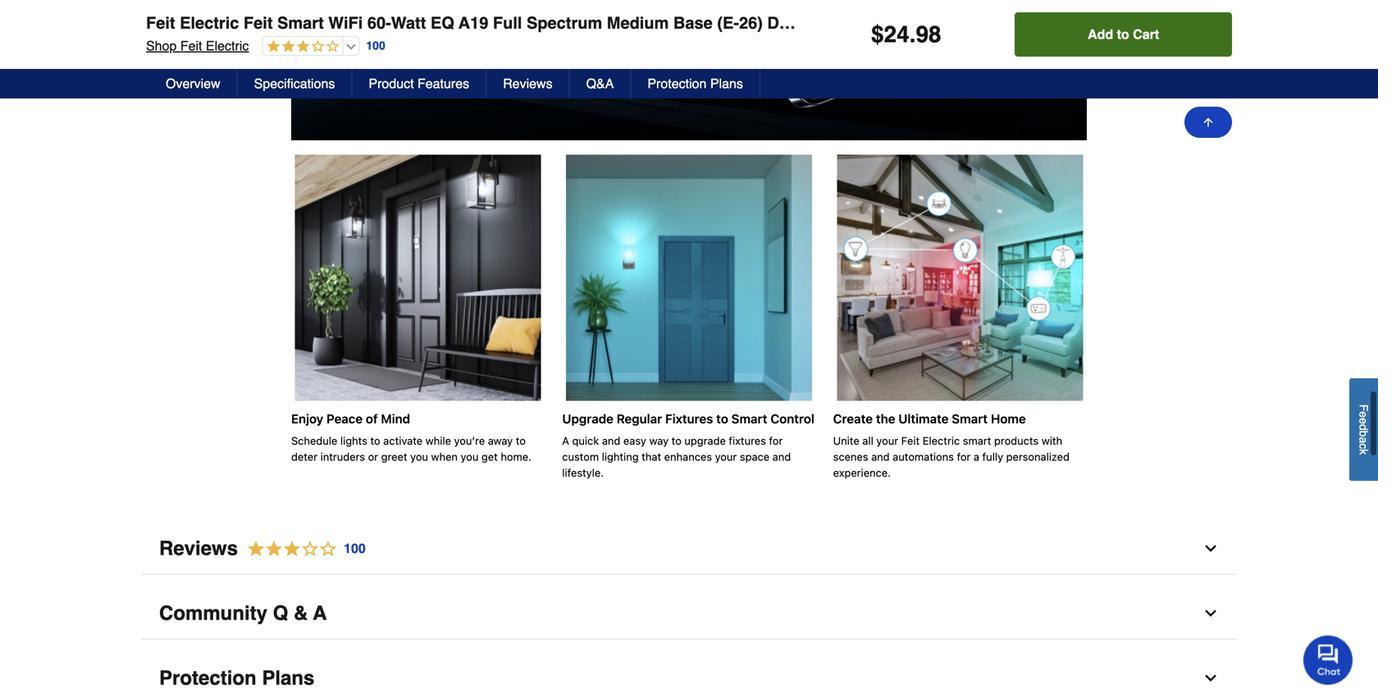 Task type: locate. For each thing, give the bounding box(es) containing it.
2 chevron down image from the top
[[1203, 670, 1220, 686]]

base
[[674, 14, 713, 32]]

0 horizontal spatial smart
[[277, 14, 324, 32]]

to
[[1117, 27, 1130, 42]]

1 e from the top
[[1358, 412, 1371, 418]]

&
[[294, 602, 308, 624]]

0 vertical spatial reviews
[[503, 76, 553, 91]]

smart left the wifi
[[277, 14, 324, 32]]

chevron down image down chevron down image
[[1203, 670, 1220, 686]]

eq
[[431, 14, 455, 32]]

1 vertical spatial chevron down image
[[1203, 670, 1220, 686]]

1 vertical spatial 3 stars image
[[238, 538, 367, 560]]

chat invite button image
[[1304, 635, 1354, 685]]

3 stars image up &
[[238, 538, 367, 560]]

feit electric feit smart wifi 60-watt eq a19 full spectrum medium base (e-26) dimmable smart led light bulb (3-pack)
[[146, 14, 1089, 32]]

plans for the bottom the protection plans button
[[262, 667, 315, 689]]

0 vertical spatial 3 stars image
[[263, 39, 339, 55]]

protection plans button down community q & a button
[[141, 653, 1238, 695]]

1 vertical spatial electric
[[206, 38, 249, 53]]

0 vertical spatial protection
[[648, 76, 707, 91]]

protection
[[648, 76, 707, 91], [159, 667, 257, 689]]

0 horizontal spatial 100
[[344, 541, 366, 556]]

chevron down image
[[1203, 540, 1220, 557], [1203, 670, 1220, 686]]

community q & a
[[159, 602, 327, 624]]

e up d at the right of the page
[[1358, 412, 1371, 418]]

e up the b
[[1358, 418, 1371, 424]]

product features button
[[352, 69, 487, 98]]

60-
[[368, 14, 391, 32]]

protection plans button
[[631, 69, 761, 98], [141, 653, 1238, 695]]

100
[[366, 39, 386, 52], [344, 541, 366, 556]]

e
[[1358, 412, 1371, 418], [1358, 418, 1371, 424]]

.
[[910, 21, 916, 48]]

0 horizontal spatial plans
[[262, 667, 315, 689]]

2 smart from the left
[[851, 14, 897, 32]]

plans
[[711, 76, 743, 91], [262, 667, 315, 689]]

reviews down full
[[503, 76, 553, 91]]

feit
[[146, 14, 175, 32], [244, 14, 273, 32], [180, 38, 202, 53]]

protection plans down the community q & a at the bottom left
[[159, 667, 315, 689]]

0 horizontal spatial protection
[[159, 667, 257, 689]]

1 vertical spatial protection plans
[[159, 667, 315, 689]]

bulb
[[984, 14, 1020, 32]]

98
[[916, 21, 942, 48]]

0 vertical spatial 100
[[366, 39, 386, 52]]

overview button
[[149, 69, 238, 98]]

3 stars image
[[263, 39, 339, 55], [238, 538, 367, 560]]

0 vertical spatial chevron down image
[[1203, 540, 1220, 557]]

arrow up image
[[1202, 116, 1215, 129]]

1 chevron down image from the top
[[1203, 540, 1220, 557]]

2 horizontal spatial feit
[[244, 14, 273, 32]]

1 horizontal spatial protection
[[648, 76, 707, 91]]

a19
[[459, 14, 489, 32]]

feit up shop
[[146, 14, 175, 32]]

1 horizontal spatial protection plans
[[648, 76, 743, 91]]

a
[[313, 602, 327, 624]]

cart
[[1134, 27, 1160, 42]]

led
[[902, 14, 935, 32]]

reviews
[[503, 76, 553, 91], [159, 537, 238, 560]]

protection plans button down base
[[631, 69, 761, 98]]

smart
[[277, 14, 324, 32], [851, 14, 897, 32]]

protection plans down base
[[648, 76, 743, 91]]

feit right shop
[[180, 38, 202, 53]]

electric up "shop feit electric"
[[180, 14, 239, 32]]

smart left .
[[851, 14, 897, 32]]

reviews up community
[[159, 537, 238, 560]]

specifications button
[[238, 69, 352, 98]]

chevron down image up chevron down image
[[1203, 540, 1220, 557]]

3 stars image containing 100
[[238, 538, 367, 560]]

$
[[872, 21, 884, 48]]

protection plans
[[648, 76, 743, 91], [159, 667, 315, 689]]

electric up overview button
[[206, 38, 249, 53]]

b
[[1358, 431, 1371, 437]]

1 horizontal spatial reviews
[[503, 76, 553, 91]]

1 vertical spatial protection
[[159, 667, 257, 689]]

shop
[[146, 38, 177, 53]]

0 vertical spatial plans
[[711, 76, 743, 91]]

0 vertical spatial protection plans button
[[631, 69, 761, 98]]

1 horizontal spatial 100
[[366, 39, 386, 52]]

chevron down image for reviews
[[1203, 540, 1220, 557]]

plans down the q
[[262, 667, 315, 689]]

3 stars image up specifications
[[263, 39, 339, 55]]

1 horizontal spatial plans
[[711, 76, 743, 91]]

c
[[1358, 443, 1371, 449]]

plans down (e-
[[711, 76, 743, 91]]

1 vertical spatial reviews
[[159, 537, 238, 560]]

f
[[1358, 405, 1371, 412]]

protection down base
[[648, 76, 707, 91]]

0 horizontal spatial feit
[[146, 14, 175, 32]]

specifications
[[254, 76, 335, 91]]

1 vertical spatial plans
[[262, 667, 315, 689]]

features
[[418, 76, 470, 91]]

electric
[[180, 14, 239, 32], [206, 38, 249, 53]]

2 e from the top
[[1358, 418, 1371, 424]]

reviews inside button
[[503, 76, 553, 91]]

chevron down image for protection plans
[[1203, 670, 1220, 686]]

$ 24 . 98
[[872, 21, 942, 48]]

feit up "shop feit electric"
[[244, 14, 273, 32]]

1 horizontal spatial smart
[[851, 14, 897, 32]]

protection down community
[[159, 667, 257, 689]]

1 vertical spatial 100
[[344, 541, 366, 556]]



Task type: describe. For each thing, give the bounding box(es) containing it.
0 horizontal spatial reviews
[[159, 537, 238, 560]]

add
[[1088, 27, 1114, 42]]

(e-
[[718, 14, 739, 32]]

d
[[1358, 424, 1371, 431]]

(3-
[[1025, 14, 1045, 32]]

a
[[1358, 437, 1371, 444]]

0 horizontal spatial protection plans
[[159, 667, 315, 689]]

spectrum
[[527, 14, 603, 32]]

community
[[159, 602, 268, 624]]

shop feit electric
[[146, 38, 249, 53]]

q
[[273, 602, 288, 624]]

add to cart button
[[1015, 12, 1233, 57]]

product features
[[369, 76, 470, 91]]

wifi
[[329, 14, 363, 32]]

full
[[493, 14, 522, 32]]

community q & a button
[[141, 588, 1238, 640]]

light
[[939, 14, 979, 32]]

dimmable
[[768, 14, 846, 32]]

0 vertical spatial electric
[[180, 14, 239, 32]]

f e e d b a c k
[[1358, 405, 1371, 455]]

chevron down image
[[1203, 605, 1220, 622]]

1 horizontal spatial feit
[[180, 38, 202, 53]]

26)
[[739, 14, 763, 32]]

k
[[1358, 449, 1371, 455]]

f e e d b a c k button
[[1350, 378, 1379, 481]]

watt
[[391, 14, 426, 32]]

q&a button
[[570, 69, 631, 98]]

24
[[884, 21, 910, 48]]

q&a
[[586, 76, 614, 91]]

add to cart
[[1088, 27, 1160, 42]]

1 smart from the left
[[277, 14, 324, 32]]

reviews button
[[487, 69, 570, 98]]

1 vertical spatial protection plans button
[[141, 653, 1238, 695]]

0 vertical spatial protection plans
[[648, 76, 743, 91]]

overview
[[166, 76, 221, 91]]

plans for top the protection plans button
[[711, 76, 743, 91]]

pack)
[[1045, 14, 1089, 32]]

product
[[369, 76, 414, 91]]

medium
[[607, 14, 669, 32]]



Task type: vqa. For each thing, say whether or not it's contained in the screenshot.
bottom Electric
yes



